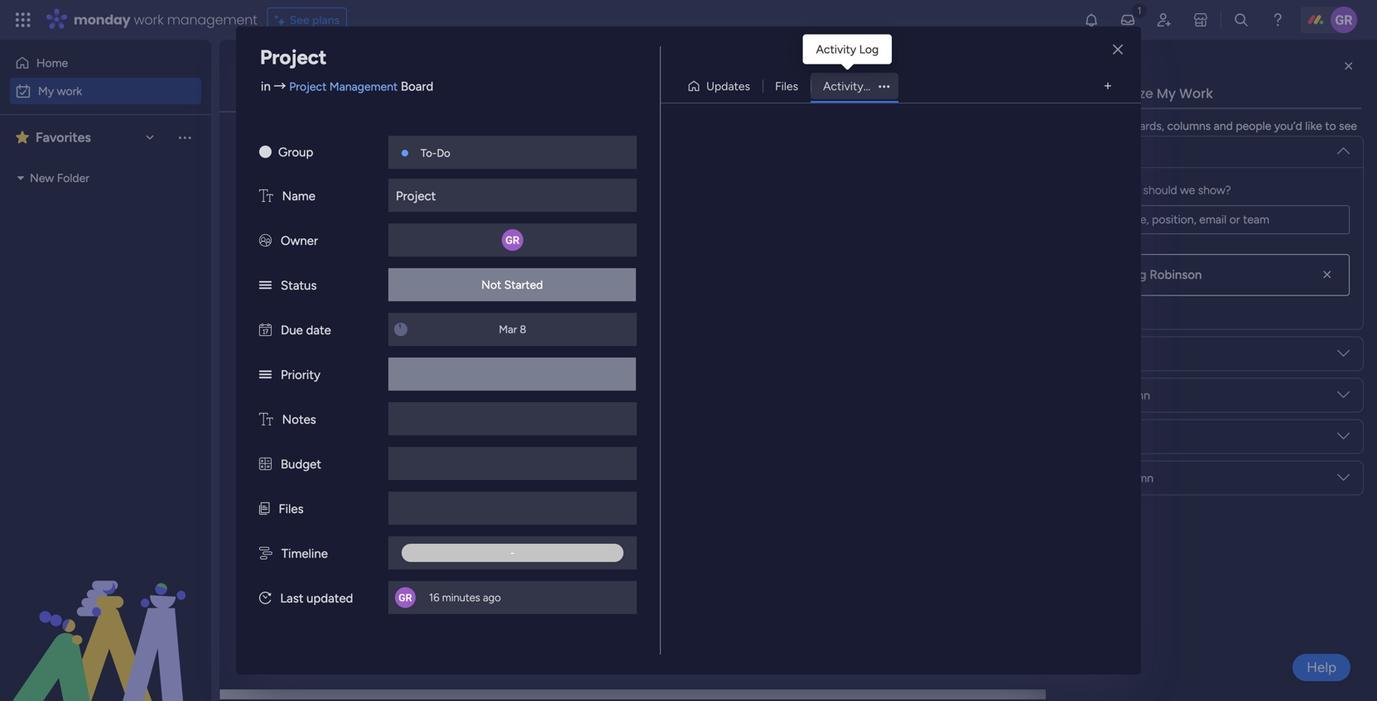 Task type: describe. For each thing, give the bounding box(es) containing it.
see
[[290, 13, 309, 27]]

caret down image
[[17, 172, 24, 184]]

project inside in → project management board
[[289, 80, 327, 94]]

status inside project dialog
[[281, 278, 317, 293]]

v2 multiple person column image
[[259, 234, 272, 248]]

board
[[401, 79, 433, 94]]

greg robinson
[[1119, 268, 1202, 282]]

to
[[1325, 119, 1336, 133]]

should
[[1143, 183, 1177, 197]]

project management link
[[289, 80, 398, 94]]

see plans button
[[267, 7, 347, 32]]

23
[[1163, 167, 1175, 180]]

greg robinson link
[[1119, 268, 1202, 282]]

search everything image
[[1233, 12, 1250, 28]]

minutes
[[442, 591, 480, 605]]

columns
[[1167, 119, 1211, 133]]

the
[[1106, 119, 1123, 133]]

see
[[1339, 119, 1357, 133]]

invite members image
[[1156, 12, 1173, 28]]

dapulse date column image
[[259, 323, 272, 338]]

date inside project dialog
[[306, 323, 331, 338]]

this
[[278, 311, 308, 333]]

whose
[[1073, 183, 1109, 197]]

last updated
[[280, 591, 353, 606]]

v2 star 2 image
[[16, 128, 29, 147]]

main content containing overdue /
[[219, 40, 1377, 701]]

not
[[481, 278, 501, 292]]

dapulse text column image for name
[[259, 189, 273, 204]]

later
[[278, 490, 315, 511]]

16
[[429, 591, 439, 605]]

items inside without a date / 0 items
[[416, 554, 444, 569]]

dapulse timeline column image
[[259, 547, 272, 562]]

0 vertical spatial status
[[1259, 133, 1292, 147]]

week
[[312, 311, 351, 333]]

date column
[[1073, 430, 1141, 444]]

1 add from the top
[[280, 196, 301, 210]]

add view image
[[1105, 80, 1112, 92]]

/ right week at the top left of page
[[355, 311, 363, 333]]

/ right later
[[319, 490, 327, 511]]

updated
[[307, 591, 353, 606]]

1 horizontal spatial date
[[355, 550, 390, 571]]

dapulse numbers column image
[[259, 457, 272, 472]]

new folder list box
[[0, 160, 211, 292]]

jan 23
[[1143, 167, 1175, 180]]

budget
[[281, 457, 321, 472]]

priority for priority column
[[1073, 471, 1110, 485]]

items for 0
[[380, 435, 408, 449]]

date for /
[[1147, 311, 1172, 325]]

customize button
[[593, 131, 682, 157]]

1 vertical spatial greg robinson image
[[1087, 263, 1112, 288]]

it
[[1302, 166, 1309, 181]]

last
[[280, 591, 304, 606]]

item inside overdue / 1 item
[[366, 137, 389, 151]]

lottie animation image
[[0, 534, 211, 701]]

column for status column
[[1110, 388, 1150, 402]]

v2 file column image
[[259, 502, 270, 517]]

people
[[1236, 119, 1272, 133]]

column for priority column
[[1113, 471, 1154, 485]]

owner
[[281, 234, 318, 248]]

mar 8 inside project dialog
[[499, 323, 526, 336]]

notes
[[282, 412, 316, 427]]

working
[[1241, 166, 1283, 181]]

2 horizontal spatial my
[[1157, 84, 1176, 103]]

due
[[281, 323, 303, 338]]

like
[[1305, 119, 1322, 133]]

folder
[[57, 171, 89, 185]]

working on it
[[1241, 166, 1309, 181]]

1 horizontal spatial mar
[[1145, 346, 1164, 359]]

date for 1
[[1147, 133, 1172, 147]]

update feed image
[[1120, 12, 1136, 28]]

you'd
[[1274, 119, 1303, 133]]

v2 status image for priority
[[259, 368, 272, 383]]

name
[[282, 189, 315, 204]]

jan
[[1143, 167, 1160, 180]]

to-
[[421, 147, 437, 160]]

0 vertical spatial 0
[[369, 435, 377, 449]]

this week / 1 item
[[278, 311, 397, 333]]

select product image
[[15, 12, 31, 28]]

home link
[[10, 50, 201, 76]]

monday marketplace image
[[1193, 12, 1209, 28]]

help
[[1307, 659, 1337, 676]]

group
[[278, 145, 313, 160]]

favorites
[[36, 130, 91, 145]]

we
[[1180, 183, 1195, 197]]

my work option
[[10, 78, 201, 104]]

home option
[[10, 50, 201, 76]]

show?
[[1198, 183, 1231, 197]]

v2 pulse updated log image
[[259, 591, 271, 606]]

0 vertical spatial activity log
[[816, 42, 879, 56]]

0 horizontal spatial work
[[289, 63, 355, 99]]

2 vertical spatial project
[[396, 189, 436, 204]]

2 add from the top
[[280, 375, 301, 389]]

my for my work
[[244, 63, 282, 99]]

choose the boards, columns and people you'd like to see
[[1063, 119, 1357, 133]]

boards,
[[1126, 119, 1164, 133]]

new item
[[250, 137, 300, 151]]

item inside button
[[277, 137, 300, 151]]

0 items
[[369, 435, 408, 449]]

whose items should we show?
[[1073, 183, 1231, 197]]

activity log button
[[811, 73, 898, 99]]

favorites button
[[12, 123, 161, 152]]

project dialog
[[0, 0, 1377, 701]]

8 inside project dialog
[[520, 323, 526, 336]]



Task type: vqa. For each thing, say whether or not it's contained in the screenshot.
dapulse text column image
yes



Task type: locate. For each thing, give the bounding box(es) containing it.
+ add item
[[270, 196, 328, 210], [270, 375, 328, 389]]

work for my
[[57, 84, 82, 98]]

2 vertical spatial status
[[1073, 388, 1107, 402]]

2 vertical spatial date
[[1073, 430, 1098, 444]]

2 + add item from the top
[[270, 375, 328, 389]]

add up owner
[[280, 196, 301, 210]]

see plans
[[290, 13, 340, 27]]

status up working on it
[[1259, 133, 1292, 147]]

/
[[346, 133, 354, 154], [355, 311, 363, 333], [319, 490, 327, 511], [394, 550, 401, 571]]

customize inside button
[[619, 137, 675, 151]]

my work link
[[10, 78, 201, 104]]

mar inside project dialog
[[499, 323, 517, 336]]

activity log inside button
[[823, 79, 886, 93]]

1 horizontal spatial mar 8
[[1145, 346, 1173, 359]]

add up notes
[[280, 375, 301, 389]]

1 right week at the top left of page
[[366, 316, 371, 330]]

dapulse text column image
[[259, 189, 273, 204], [259, 412, 273, 427]]

1 vertical spatial items
[[380, 435, 408, 449]]

1 vertical spatial add
[[280, 375, 301, 389]]

items for whose
[[1112, 183, 1140, 197]]

help button
[[1293, 654, 1351, 682]]

0 vertical spatial items
[[1112, 183, 1140, 197]]

dapulse text column image left name
[[259, 189, 273, 204]]

work inside option
[[57, 84, 82, 98]]

2 vertical spatial column
[[1113, 471, 1154, 485]]

without a date / 0 items
[[278, 550, 444, 571]]

1 inside this week / 1 item
[[366, 316, 371, 330]]

ago
[[483, 591, 501, 605]]

0 horizontal spatial 0
[[369, 435, 377, 449]]

mar down not started
[[499, 323, 517, 336]]

item right v2 sun icon
[[277, 137, 300, 151]]

priority down date column
[[1073, 471, 1110, 485]]

0 horizontal spatial files
[[279, 502, 304, 517]]

work
[[289, 63, 355, 99], [1179, 84, 1213, 103]]

mar up status column
[[1145, 346, 1164, 359]]

customize my work
[[1083, 84, 1213, 103]]

home
[[36, 56, 68, 70]]

0 vertical spatial +
[[270, 196, 277, 210]]

later /
[[278, 490, 331, 511]]

0 inside without a date / 0 items
[[405, 554, 413, 569]]

status up date column
[[1073, 388, 1107, 402]]

work for monday
[[134, 10, 164, 29]]

project down to-
[[396, 189, 436, 204]]

log
[[859, 42, 879, 56], [866, 79, 886, 93]]

1 vertical spatial files
[[279, 502, 304, 517]]

1 horizontal spatial status
[[1073, 388, 1107, 402]]

0 horizontal spatial new
[[30, 171, 54, 185]]

activity log
[[816, 42, 879, 56], [823, 79, 886, 93]]

1 vertical spatial column
[[1101, 430, 1141, 444]]

1 horizontal spatial priority
[[1073, 471, 1110, 485]]

1 vertical spatial +
[[270, 375, 277, 389]]

0 vertical spatial date
[[306, 323, 331, 338]]

1 vertical spatial date
[[1147, 311, 1172, 325]]

0 vertical spatial activity
[[816, 42, 856, 56]]

column for date column
[[1101, 430, 1141, 444]]

1 dapulse text column image from the top
[[259, 189, 273, 204]]

+ add item up owner
[[270, 196, 328, 210]]

0 horizontal spatial my
[[38, 84, 54, 98]]

mar 8
[[499, 323, 526, 336], [1145, 346, 1173, 359]]

mar 8 up status column
[[1145, 346, 1173, 359]]

customize for customize
[[619, 137, 675, 151]]

timeline
[[281, 547, 328, 562]]

0 vertical spatial add
[[280, 196, 301, 210]]

files button
[[763, 73, 811, 99]]

+ add item up notes
[[270, 375, 328, 389]]

date
[[1147, 133, 1172, 147], [1147, 311, 1172, 325], [1073, 430, 1098, 444]]

new left group
[[250, 137, 274, 151]]

new for new item
[[250, 137, 274, 151]]

activity inside button
[[823, 79, 864, 93]]

1 vertical spatial + add item
[[270, 375, 328, 389]]

activity log up the activity log button
[[816, 42, 879, 56]]

8
[[520, 323, 526, 336], [1166, 346, 1173, 359]]

due date
[[281, 323, 331, 338]]

column
[[1110, 388, 1150, 402], [1101, 430, 1141, 444], [1113, 471, 1154, 485]]

my up new item
[[244, 63, 282, 99]]

1 horizontal spatial work
[[134, 10, 164, 29]]

0 horizontal spatial work
[[57, 84, 82, 98]]

date down status column
[[1073, 430, 1098, 444]]

my inside option
[[38, 84, 54, 98]]

0 vertical spatial log
[[859, 42, 879, 56]]

/ right 'overdue'
[[346, 133, 354, 154]]

1 vertical spatial mar
[[1145, 346, 1164, 359]]

main content
[[219, 40, 1377, 701]]

files right v2 file column "image"
[[279, 502, 304, 517]]

column up priority column
[[1101, 430, 1141, 444]]

1 vertical spatial priority
[[1073, 471, 1110, 485]]

help image
[[1270, 12, 1286, 28]]

plans
[[312, 13, 340, 27]]

greg robinson image
[[1331, 7, 1357, 33], [1087, 263, 1112, 288]]

1 right 'overdue'
[[358, 137, 363, 151]]

1 vertical spatial 0
[[405, 554, 413, 569]]

1 vertical spatial log
[[866, 79, 886, 93]]

0 vertical spatial 8
[[520, 323, 526, 336]]

None text field
[[1073, 205, 1350, 234]]

a
[[341, 550, 351, 571]]

priority for priority
[[281, 368, 320, 383]]

0 vertical spatial v2 status image
[[259, 278, 272, 293]]

v2 status image up dapulse date column icon
[[259, 278, 272, 293]]

greg robinson image right help icon
[[1331, 7, 1357, 33]]

work right →
[[289, 63, 355, 99]]

1 + from the top
[[270, 196, 277, 210]]

1 horizontal spatial customize
[[1083, 84, 1154, 103]]

item up notes
[[304, 375, 328, 389]]

new right the "caret down" image
[[30, 171, 54, 185]]

0 vertical spatial 1
[[358, 137, 363, 151]]

0 vertical spatial project
[[260, 45, 327, 69]]

my work
[[244, 63, 355, 99]]

column up date column
[[1110, 388, 1150, 402]]

choose
[[1063, 119, 1103, 133]]

0 horizontal spatial date
[[306, 323, 331, 338]]

priority up notes
[[281, 368, 320, 383]]

1 vertical spatial activity log
[[823, 79, 886, 93]]

1 horizontal spatial items
[[416, 554, 444, 569]]

work
[[134, 10, 164, 29], [57, 84, 82, 98]]

started
[[504, 278, 543, 292]]

new item button
[[243, 131, 307, 157]]

mar 8 down not started
[[499, 323, 526, 336]]

1 horizontal spatial 0
[[405, 554, 413, 569]]

robinson
[[1150, 268, 1202, 282]]

0 vertical spatial date
[[1147, 133, 1172, 147]]

1 vertical spatial customize
[[619, 137, 675, 151]]

add
[[280, 196, 301, 210], [280, 375, 301, 389]]

0 horizontal spatial status
[[281, 278, 317, 293]]

1 vertical spatial work
[[57, 84, 82, 98]]

files
[[775, 79, 798, 93], [279, 502, 304, 517]]

my work
[[38, 84, 82, 98]]

1 vertical spatial v2 status image
[[259, 368, 272, 383]]

2 v2 status image from the top
[[259, 368, 272, 383]]

1 vertical spatial activity
[[823, 79, 864, 93]]

dapulse text column image left notes
[[259, 412, 273, 427]]

1 inside overdue / 1 item
[[358, 137, 363, 151]]

1 vertical spatial 8
[[1166, 346, 1173, 359]]

date
[[306, 323, 331, 338], [355, 550, 390, 571]]

0 horizontal spatial greg robinson image
[[1087, 263, 1112, 288]]

1 horizontal spatial greg robinson image
[[1331, 7, 1357, 33]]

dapulse text column image for notes
[[259, 412, 273, 427]]

1 horizontal spatial my
[[244, 63, 282, 99]]

2 vertical spatial items
[[416, 554, 444, 569]]

0 vertical spatial dapulse text column image
[[259, 189, 273, 204]]

2 horizontal spatial items
[[1112, 183, 1140, 197]]

do
[[437, 147, 450, 160]]

activity log right files "button"
[[823, 79, 886, 93]]

8 down started
[[520, 323, 526, 336]]

log inside button
[[866, 79, 886, 93]]

1 vertical spatial date
[[355, 550, 390, 571]]

0 horizontal spatial customize
[[619, 137, 675, 151]]

work up columns
[[1179, 84, 1213, 103]]

overdue
[[278, 133, 342, 154]]

1 horizontal spatial work
[[1179, 84, 1213, 103]]

1 image
[[1132, 1, 1147, 19]]

monday work management
[[74, 10, 257, 29]]

status column
[[1073, 388, 1150, 402]]

to-do
[[421, 147, 450, 160]]

close image
[[1113, 44, 1123, 56]]

date right a
[[355, 550, 390, 571]]

new for new folder
[[30, 171, 54, 185]]

item inside this week / 1 item
[[374, 316, 397, 330]]

0 vertical spatial + add item
[[270, 196, 328, 210]]

+ down dapulse date column icon
[[270, 375, 277, 389]]

1 horizontal spatial new
[[250, 137, 274, 151]]

column down date column
[[1113, 471, 1154, 485]]

1 + add item from the top
[[270, 196, 328, 210]]

on
[[1286, 166, 1299, 181]]

0 vertical spatial column
[[1110, 388, 1150, 402]]

0 horizontal spatial mar
[[499, 323, 517, 336]]

notifications image
[[1083, 12, 1100, 28]]

date down greg robinson link
[[1147, 311, 1172, 325]]

without
[[278, 550, 337, 571]]

new inside list box
[[30, 171, 54, 185]]

in
[[261, 79, 271, 94]]

priority column
[[1073, 471, 1154, 485]]

not started
[[481, 278, 543, 292]]

priority
[[281, 368, 320, 383], [1073, 471, 1110, 485]]

project up →
[[260, 45, 327, 69]]

my up boards,
[[1157, 84, 1176, 103]]

my
[[244, 63, 282, 99], [38, 84, 54, 98], [1157, 84, 1176, 103]]

greg robinson image left greg
[[1087, 263, 1112, 288]]

v2 status image for status
[[259, 278, 272, 293]]

project right →
[[289, 80, 327, 94]]

8 down the robinson
[[1166, 346, 1173, 359]]

1 v2 status image from the top
[[259, 278, 272, 293]]

activity up the activity log button
[[816, 42, 856, 56]]

my down home
[[38, 84, 54, 98]]

0 horizontal spatial priority
[[281, 368, 320, 383]]

updates button
[[681, 73, 763, 99]]

None search field
[[314, 131, 464, 157]]

0 vertical spatial work
[[134, 10, 164, 29]]

1 vertical spatial dapulse text column image
[[259, 412, 273, 427]]

new folder
[[30, 171, 89, 185]]

2 + from the top
[[270, 375, 277, 389]]

v2 status image
[[259, 278, 272, 293], [259, 368, 272, 383]]

0 vertical spatial greg robinson image
[[1331, 7, 1357, 33]]

greg
[[1119, 268, 1147, 282]]

0 vertical spatial files
[[775, 79, 798, 93]]

in → project management board
[[261, 79, 433, 94]]

search image
[[445, 137, 458, 151]]

lottie animation element
[[0, 534, 211, 701]]

mar
[[499, 323, 517, 336], [1145, 346, 1164, 359]]

0 vertical spatial customize
[[1083, 84, 1154, 103]]

1 vertical spatial project
[[289, 80, 327, 94]]

item
[[277, 137, 300, 151], [366, 137, 389, 151], [304, 196, 328, 210], [374, 316, 397, 330], [304, 375, 328, 389]]

/ right a
[[394, 550, 401, 571]]

1
[[358, 137, 363, 151], [366, 316, 371, 330]]

0 horizontal spatial 1
[[358, 137, 363, 151]]

overdue / 1 item
[[278, 133, 389, 154]]

1 vertical spatial new
[[30, 171, 54, 185]]

0 horizontal spatial mar 8
[[499, 323, 526, 336]]

management
[[329, 80, 398, 94]]

date right due
[[306, 323, 331, 338]]

item left to-
[[366, 137, 389, 151]]

new inside button
[[250, 137, 274, 151]]

management
[[167, 10, 257, 29]]

+ left name
[[270, 196, 277, 210]]

Filter dashboard by text search field
[[314, 131, 464, 157]]

activity
[[816, 42, 856, 56], [823, 79, 864, 93]]

v2 status image down dapulse date column icon
[[259, 368, 272, 383]]

0 horizontal spatial items
[[380, 435, 408, 449]]

date up jan 23
[[1147, 133, 1172, 147]]

priority inside project dialog
[[281, 368, 320, 383]]

2 dapulse text column image from the top
[[259, 412, 273, 427]]

1 vertical spatial 1
[[366, 316, 371, 330]]

customize for customize my work
[[1083, 84, 1154, 103]]

activity left options icon
[[823, 79, 864, 93]]

work down home
[[57, 84, 82, 98]]

status up this
[[281, 278, 317, 293]]

item up owner
[[304, 196, 328, 210]]

0 horizontal spatial 8
[[520, 323, 526, 336]]

0 vertical spatial mar
[[499, 323, 517, 336]]

and
[[1214, 119, 1233, 133]]

16 minutes ago
[[429, 591, 501, 605]]

0 vertical spatial mar 8
[[499, 323, 526, 336]]

2 horizontal spatial status
[[1259, 133, 1292, 147]]

1 vertical spatial status
[[281, 278, 317, 293]]

items
[[1112, 183, 1140, 197], [380, 435, 408, 449], [416, 554, 444, 569]]

v2 sun image
[[259, 145, 272, 160]]

item right week at the top left of page
[[374, 316, 397, 330]]

new
[[250, 137, 274, 151], [30, 171, 54, 185]]

options image
[[872, 81, 896, 91]]

1 horizontal spatial files
[[775, 79, 798, 93]]

0 vertical spatial new
[[250, 137, 274, 151]]

updates
[[706, 79, 750, 93]]

files inside "button"
[[775, 79, 798, 93]]

1 horizontal spatial 8
[[1166, 346, 1173, 359]]

project
[[260, 45, 327, 69], [289, 80, 327, 94], [396, 189, 436, 204]]

priority inside main content
[[1073, 471, 1110, 485]]

1 vertical spatial mar 8
[[1145, 346, 1173, 359]]

→
[[274, 79, 286, 94]]

files right the updates
[[775, 79, 798, 93]]

work right monday
[[134, 10, 164, 29]]

0 vertical spatial priority
[[281, 368, 320, 383]]

my for my work
[[38, 84, 54, 98]]

1 horizontal spatial 1
[[366, 316, 371, 330]]

monday
[[74, 10, 130, 29]]



